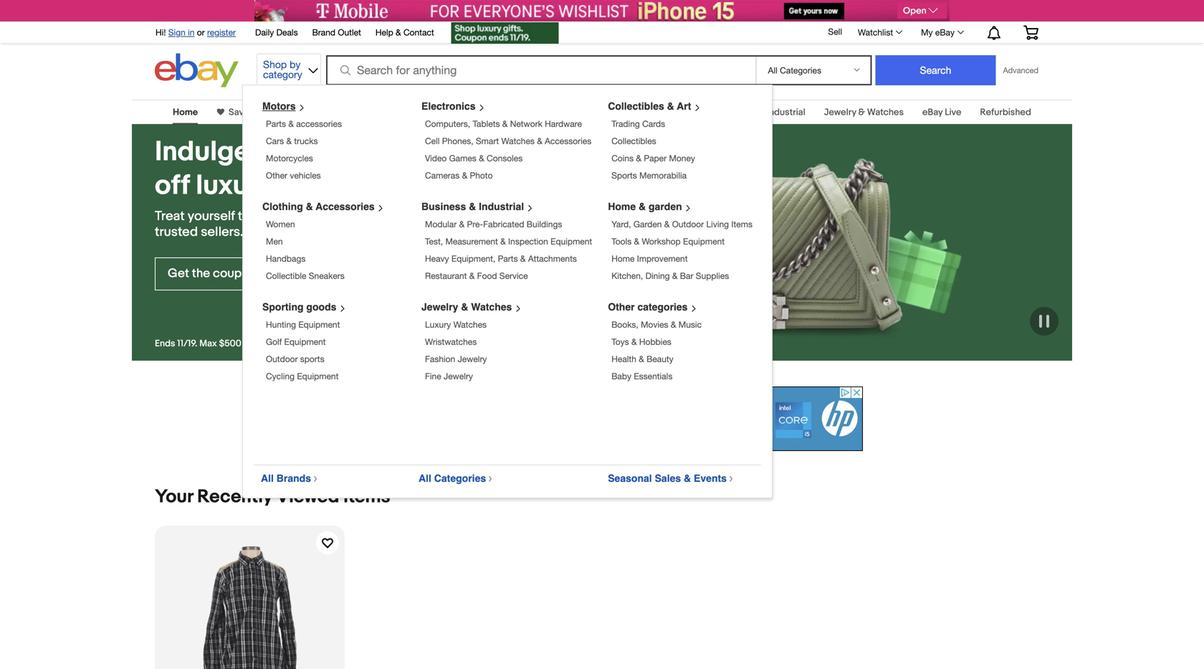 Task type: vqa. For each thing, say whether or not it's contained in the screenshot.
trading
yes



Task type: locate. For each thing, give the bounding box(es) containing it.
sporting inside indulge with 10% off luxury finds main content
[[633, 107, 669, 118]]

1 horizontal spatial business & industrial link
[[719, 107, 806, 118]]

use.
[[329, 338, 346, 349]]

equipment down "sports"
[[297, 371, 339, 381]]

bar
[[680, 271, 694, 281]]

ebay inside indulge with 10% off luxury finds main content
[[923, 107, 943, 118]]

items
[[732, 219, 753, 229], [344, 486, 391, 508]]

0 vertical spatial sporting
[[633, 107, 669, 118]]

advanced link
[[997, 56, 1046, 85]]

1 vertical spatial ebay
[[923, 107, 943, 118]]

other categories
[[608, 301, 688, 313]]

1 horizontal spatial off
[[244, 338, 255, 349]]

collectibles up cell
[[388, 107, 440, 118]]

living
[[707, 219, 729, 229]]

other vehicles link
[[266, 170, 321, 180]]

0 vertical spatial business & industrial link
[[719, 107, 806, 118]]

computers, tablets & network hardware cell phones, smart watches & accessories video games & consoles cameras & photo
[[425, 119, 592, 180]]

categories
[[434, 473, 486, 484]]

advertisement region
[[255, 0, 950, 22], [341, 387, 864, 451]]

seasonal
[[608, 473, 652, 484]]

home & garden link
[[608, 201, 698, 212]]

off
[[155, 169, 190, 202], [244, 338, 255, 349]]

outdoor sports link
[[266, 354, 325, 364]]

trading cards collectibles coins & paper money sports memorabilia
[[612, 119, 696, 180]]

1 vertical spatial advertisement region
[[341, 387, 864, 451]]

0 vertical spatial items
[[732, 219, 753, 229]]

contact
[[404, 27, 434, 37]]

business up modular
[[422, 201, 466, 212]]

garden up computers, tablets & network hardware link
[[494, 107, 526, 118]]

business & industrial link
[[719, 107, 806, 118], [422, 201, 539, 212]]

0 horizontal spatial off
[[155, 169, 190, 202]]

consoles
[[487, 153, 523, 163]]

0 vertical spatial toys
[[595, 107, 614, 118]]

& inside help & contact link
[[396, 27, 401, 37]]

business right goods
[[719, 107, 756, 118]]

luxury watches wristwatches fashion jewelry fine jewelry
[[425, 320, 487, 381]]

parts up cars
[[266, 119, 286, 129]]

1 vertical spatial jewelry & watches
[[422, 301, 512, 313]]

toys link
[[595, 107, 614, 118]]

0 horizontal spatial business
[[422, 201, 466, 212]]

toys up trading
[[595, 107, 614, 118]]

0 vertical spatial jewelry & watches
[[825, 107, 904, 118]]

business & industrial
[[719, 107, 806, 118], [422, 201, 524, 212]]

cycling
[[266, 371, 295, 381]]

industrial inside indulge with 10% off luxury finds main content
[[767, 107, 806, 118]]

sporting up hunting
[[263, 301, 304, 313]]

indulge with 10% off luxury finds main content
[[0, 91, 1205, 669]]

0 horizontal spatial outdoor
[[266, 354, 298, 364]]

watches up wristwatches
[[454, 320, 487, 330]]

1 vertical spatial garden
[[634, 219, 662, 229]]

equipment down the living
[[684, 236, 725, 246]]

sporting for sporting goods
[[633, 107, 669, 118]]

jewelry & watches
[[825, 107, 904, 118], [422, 301, 512, 313]]

all
[[261, 473, 274, 484], [419, 473, 432, 484]]

0 vertical spatial business
[[719, 107, 756, 118]]

sporting up cards
[[633, 107, 669, 118]]

0 horizontal spatial business & industrial link
[[422, 201, 539, 212]]

off right $500
[[244, 338, 255, 349]]

toys
[[595, 107, 614, 118], [612, 337, 629, 347]]

advanced
[[1004, 66, 1039, 75]]

all brands
[[261, 473, 311, 484]]

business
[[719, 107, 756, 118], [422, 201, 466, 212]]

all for all categories
[[419, 473, 432, 484]]

hi!
[[156, 27, 166, 37]]

collectibles link down trading cards link
[[612, 136, 657, 146]]

1 vertical spatial toys
[[612, 337, 629, 347]]

shop by category banner
[[148, 18, 1050, 498]]

sports memorabilia link
[[612, 170, 687, 180]]

smart
[[476, 136, 499, 146]]

1 vertical spatial industrial
[[479, 201, 524, 212]]

fabricated
[[483, 219, 525, 229]]

yourself
[[188, 208, 235, 224]]

outdoor up cycling
[[266, 354, 298, 364]]

garden inside indulge with 10% off luxury finds main content
[[494, 107, 526, 118]]

1 horizontal spatial industrial
[[767, 107, 806, 118]]

1 horizontal spatial jewelry & watches link
[[825, 107, 904, 118]]

women men handbags collectible sneakers
[[266, 219, 345, 281]]

books, movies & music link
[[612, 320, 702, 330]]

garden
[[494, 107, 526, 118], [634, 219, 662, 229]]

art
[[677, 100, 692, 112]]

register
[[207, 27, 236, 37]]

all up your recently viewed items
[[261, 473, 274, 484]]

collectibles inside indulge with 10% off luxury finds main content
[[388, 107, 440, 118]]

0 vertical spatial garden
[[494, 107, 526, 118]]

health & beauty link
[[612, 354, 674, 364]]

business & industrial inside shop by category banner
[[422, 201, 524, 212]]

watches down food
[[471, 301, 512, 313]]

ends
[[155, 338, 175, 349]]

1 vertical spatial sporting
[[263, 301, 304, 313]]

garden down home & garden
[[634, 219, 662, 229]]

1 vertical spatial accessories
[[316, 201, 375, 212]]

toys inside books, movies & music toys & hobbies health & beauty baby essentials
[[612, 337, 629, 347]]

sporting goods link
[[263, 301, 352, 313]]

0 vertical spatial outdoor
[[673, 219, 704, 229]]

0 vertical spatial accessories
[[545, 136, 592, 146]]

accessories inside "computers, tablets & network hardware cell phones, smart watches & accessories video games & consoles cameras & photo"
[[545, 136, 592, 146]]

& inside trading cards collectibles coins & paper money sports memorabilia
[[636, 153, 642, 163]]

1 horizontal spatial business & industrial
[[719, 107, 806, 118]]

home up tablets
[[458, 107, 484, 118]]

home up indulge
[[173, 107, 198, 118]]

ebay right "my"
[[936, 27, 955, 37]]

0 vertical spatial collectibles link
[[388, 107, 440, 118]]

golf
[[266, 337, 282, 347]]

None submit
[[876, 55, 997, 85]]

cameras & photo link
[[425, 170, 493, 180]]

1 vertical spatial jewelry & watches link
[[422, 301, 527, 313]]

sports
[[300, 354, 325, 364]]

baby
[[612, 371, 632, 381]]

jewelry
[[825, 107, 857, 118], [422, 301, 459, 313], [458, 354, 487, 364], [444, 371, 473, 381]]

saved
[[229, 107, 255, 118]]

other down motorcycles link
[[266, 170, 288, 180]]

outdoor up tools & workshop equipment link
[[673, 219, 704, 229]]

jewelry & watches inside shop by category banner
[[422, 301, 512, 313]]

music
[[679, 320, 702, 330]]

toys up health
[[612, 337, 629, 347]]

collectibles up trading cards link
[[608, 100, 665, 112]]

watches inside indulge with 10% off luxury finds main content
[[868, 107, 904, 118]]

1 horizontal spatial business
[[719, 107, 756, 118]]

account navigation
[[148, 18, 1050, 46]]

parts down test, measurement & inspection equipment link
[[498, 254, 518, 264]]

register link
[[207, 27, 236, 37]]

1 horizontal spatial jewelry & watches
[[825, 107, 904, 118]]

0 horizontal spatial accessories
[[316, 201, 375, 212]]

the
[[192, 266, 210, 281]]

0 horizontal spatial items
[[344, 486, 391, 508]]

parts
[[266, 119, 286, 129], [498, 254, 518, 264]]

heavy
[[425, 254, 449, 264]]

1 all from the left
[[261, 473, 274, 484]]

my ebay link
[[914, 24, 971, 41]]

ebay left live
[[923, 107, 943, 118]]

0 horizontal spatial sporting
[[263, 301, 304, 313]]

cards
[[643, 119, 666, 129]]

parts & accessories link
[[266, 119, 342, 129]]

books,
[[612, 320, 639, 330]]

brands
[[277, 473, 311, 484]]

1 vertical spatial parts
[[498, 254, 518, 264]]

home up yard,
[[608, 201, 636, 212]]

watches left ebay live "link"
[[868, 107, 904, 118]]

1 horizontal spatial collectibles link
[[612, 136, 657, 146]]

0 horizontal spatial other
[[266, 170, 288, 180]]

1 horizontal spatial garden
[[634, 219, 662, 229]]

kitchen,
[[612, 271, 644, 281]]

equipment down the hunting equipment link
[[284, 337, 326, 347]]

home improvement link
[[612, 254, 688, 264]]

1 vertical spatial outdoor
[[266, 354, 298, 364]]

0 horizontal spatial business & industrial
[[422, 201, 524, 212]]

outdoor inside hunting equipment golf equipment outdoor sports cycling equipment
[[266, 354, 298, 364]]

computers, tablets & network hardware link
[[425, 119, 582, 129]]

sporting inside shop by category banner
[[263, 301, 304, 313]]

sales
[[655, 473, 681, 484]]

collectibles link
[[388, 107, 440, 118], [612, 136, 657, 146]]

collectibles inside trading cards collectibles coins & paper money sports memorabilia
[[612, 136, 657, 146]]

1 horizontal spatial outdoor
[[673, 219, 704, 229]]

Search for anything text field
[[328, 57, 753, 84]]

sign in link
[[168, 27, 195, 37]]

attachments
[[528, 254, 577, 264]]

sellers.
[[201, 224, 244, 240]]

0 horizontal spatial jewelry & watches
[[422, 301, 512, 313]]

my ebay
[[922, 27, 955, 37]]

1 horizontal spatial all
[[419, 473, 432, 484]]

collectibles down trading cards link
[[612, 136, 657, 146]]

0 horizontal spatial garden
[[494, 107, 526, 118]]

$500+.
[[287, 338, 317, 349]]

all for all brands
[[261, 473, 274, 484]]

1 vertical spatial off
[[244, 338, 255, 349]]

coins & paper money link
[[612, 153, 696, 163]]

1 vertical spatial business & industrial
[[422, 201, 524, 212]]

0 horizontal spatial industrial
[[479, 201, 524, 212]]

other up the books,
[[608, 301, 635, 313]]

movies
[[641, 320, 669, 330]]

toys & hobbies link
[[612, 337, 672, 347]]

1 vertical spatial other
[[608, 301, 635, 313]]

refurbished link
[[981, 107, 1032, 118]]

0 vertical spatial ebay
[[936, 27, 955, 37]]

10%
[[314, 136, 367, 169]]

items inside indulge with 10% off luxury finds main content
[[344, 486, 391, 508]]

1 horizontal spatial parts
[[498, 254, 518, 264]]

0 vertical spatial industrial
[[767, 107, 806, 118]]

2 all from the left
[[419, 473, 432, 484]]

0 vertical spatial business & industrial
[[719, 107, 806, 118]]

0 vertical spatial off
[[155, 169, 190, 202]]

all left categories
[[419, 473, 432, 484]]

improvement
[[637, 254, 688, 264]]

electronics link
[[422, 100, 491, 112]]

handbags link
[[266, 254, 306, 264]]

$500
[[219, 338, 242, 349]]

1 horizontal spatial items
[[732, 219, 753, 229]]

home
[[173, 107, 198, 118], [458, 107, 484, 118], [608, 201, 636, 212], [612, 254, 635, 264]]

off up treat
[[155, 169, 190, 202]]

0 vertical spatial parts
[[266, 119, 286, 129]]

business inside shop by category banner
[[422, 201, 466, 212]]

home down tools
[[612, 254, 635, 264]]

0 horizontal spatial all
[[261, 473, 274, 484]]

0 vertical spatial jewelry & watches link
[[825, 107, 904, 118]]

collectibles link up cell
[[388, 107, 440, 118]]

home & garden
[[608, 201, 683, 212]]

items right viewed
[[344, 486, 391, 508]]

0 vertical spatial other
[[266, 170, 288, 180]]

yard,
[[612, 219, 632, 229]]

1 horizontal spatial accessories
[[545, 136, 592, 146]]

0 horizontal spatial parts
[[266, 119, 286, 129]]

modular
[[425, 219, 457, 229]]

video
[[425, 153, 447, 163]]

trucks
[[294, 136, 318, 146]]

equipment up the attachments on the left of the page
[[551, 236, 593, 246]]

1 vertical spatial business & industrial link
[[422, 201, 539, 212]]

1 horizontal spatial sporting
[[633, 107, 669, 118]]

1 vertical spatial business
[[422, 201, 466, 212]]

watches down network
[[502, 136, 535, 146]]

items right the living
[[732, 219, 753, 229]]

1 vertical spatial items
[[344, 486, 391, 508]]

jewelry & watches link
[[825, 107, 904, 118], [422, 301, 527, 313]]

electronics
[[422, 100, 476, 112]]

indulge with 10% off luxury finds link
[[155, 136, 393, 203]]

sporting
[[633, 107, 669, 118], [263, 301, 304, 313]]

daily
[[255, 27, 274, 37]]

11/19.
[[177, 338, 198, 349]]



Task type: describe. For each thing, give the bounding box(es) containing it.
jewelry & watches inside indulge with 10% off luxury finds main content
[[825, 107, 904, 118]]

tools
[[612, 236, 632, 246]]

seasonal sales & events link
[[608, 473, 739, 484]]

ebay inside account "navigation"
[[936, 27, 955, 37]]

hunting equipment link
[[266, 320, 340, 330]]

off inside indulge with 10% off luxury finds treat yourself to iconic pieces from trusted sellers.
[[155, 169, 190, 202]]

1 horizontal spatial other
[[608, 301, 635, 313]]

heavy equipment, parts & attachments link
[[425, 254, 577, 264]]

motors inside indulge with 10% off luxury finds main content
[[274, 107, 303, 118]]

test, measurement & inspection equipment link
[[425, 236, 593, 246]]

equipment,
[[452, 254, 496, 264]]

sporting for sporting goods
[[263, 301, 304, 313]]

motors inside shop by category banner
[[263, 100, 296, 112]]

watchlist link
[[851, 24, 910, 41]]

coins
[[612, 153, 634, 163]]

collectible
[[266, 271, 307, 281]]

treat
[[155, 208, 185, 224]]

category
[[263, 68, 302, 80]]

shop
[[263, 58, 287, 70]]

equipment inside modular & pre-fabricated buildings test, measurement & inspection equipment heavy equipment, parts & attachments restaurant & food service
[[551, 236, 593, 246]]

parts inside modular & pre-fabricated buildings test, measurement & inspection equipment heavy equipment, parts & attachments restaurant & food service
[[498, 254, 518, 264]]

your shopping cart image
[[1023, 25, 1040, 40]]

sell
[[829, 27, 843, 37]]

0 horizontal spatial jewelry & watches link
[[422, 301, 527, 313]]

outdoor inside yard, garden & outdoor living items tools & workshop equipment home improvement kitchen, dining & bar supplies
[[673, 219, 704, 229]]

video games & consoles link
[[425, 153, 523, 163]]

from
[[336, 208, 364, 224]]

sporting goods link
[[633, 107, 700, 118]]

cars
[[266, 136, 284, 146]]

workshop
[[642, 236, 681, 246]]

in
[[188, 27, 195, 37]]

daily deals link
[[255, 25, 298, 41]]

books, movies & music toys & hobbies health & beauty baby essentials
[[612, 320, 702, 381]]

motorcycles link
[[266, 153, 313, 163]]

industrial inside shop by category banner
[[479, 201, 524, 212]]

home inside yard, garden & outdoor living items tools & workshop equipment home improvement kitchen, dining & bar supplies
[[612, 254, 635, 264]]

other inside parts & accessories cars & trucks motorcycles other vehicles
[[266, 170, 288, 180]]

categories
[[638, 301, 688, 313]]

toys inside indulge with 10% off luxury finds main content
[[595, 107, 614, 118]]

deals
[[277, 27, 298, 37]]

sports
[[612, 170, 637, 180]]

open button
[[898, 3, 947, 19]]

clothing & accessories
[[263, 201, 375, 212]]

business & industrial inside indulge with 10% off luxury finds main content
[[719, 107, 806, 118]]

fine jewelry link
[[425, 371, 473, 381]]

equipment down goods
[[299, 320, 340, 330]]

help & contact
[[376, 27, 434, 37]]

with
[[256, 136, 308, 169]]

equipment inside yard, garden & outdoor living items tools & workshop equipment home improvement kitchen, dining & bar supplies
[[684, 236, 725, 246]]

motors link inside indulge with 10% off luxury finds main content
[[274, 107, 303, 118]]

shop by category
[[263, 58, 302, 80]]

get the coupon image
[[452, 22, 559, 44]]

1 vertical spatial collectibles link
[[612, 136, 657, 146]]

hunting
[[266, 320, 296, 330]]

none submit inside shop by category banner
[[876, 55, 997, 85]]

photo
[[470, 170, 493, 180]]

outlet
[[338, 27, 361, 37]]

watches inside "computers, tablets & network hardware cell phones, smart watches & accessories video games & consoles cameras & photo"
[[502, 136, 535, 146]]

trusted
[[155, 224, 198, 240]]

0 horizontal spatial collectibles link
[[388, 107, 440, 118]]

collectibles & art
[[608, 100, 692, 112]]

all categories link
[[419, 473, 499, 484]]

women link
[[266, 219, 295, 229]]

sporting goods
[[633, 107, 700, 118]]

ebay live link
[[923, 107, 962, 118]]

home & garden link
[[458, 107, 526, 118]]

cameras
[[425, 170, 460, 180]]

home for home
[[173, 107, 198, 118]]

items inside yard, garden & outdoor living items tools & workshop equipment home improvement kitchen, dining & bar supplies
[[732, 219, 753, 229]]

indulge with 10% off luxury finds treat yourself to iconic pieces from trusted sellers.
[[155, 136, 367, 240]]

trading
[[612, 119, 640, 129]]

goods
[[307, 301, 337, 313]]

garden inside yard, garden & outdoor living items tools & workshop equipment home improvement kitchen, dining & bar supplies
[[634, 219, 662, 229]]

supplies
[[696, 271, 730, 281]]

cell phones, smart watches & accessories link
[[425, 136, 592, 146]]

help
[[376, 27, 394, 37]]

luxury
[[196, 169, 273, 202]]

cars & trucks link
[[266, 136, 318, 146]]

luxury
[[425, 320, 451, 330]]

memorabilia
[[640, 170, 687, 180]]

sell link
[[822, 27, 849, 37]]

measurement
[[446, 236, 498, 246]]

vehicles
[[290, 170, 321, 180]]

1x
[[319, 338, 327, 349]]

handbags
[[266, 254, 306, 264]]

golf equipment link
[[266, 337, 326, 347]]

my
[[922, 27, 934, 37]]

shop by category button
[[257, 53, 321, 84]]

restaurant & food service link
[[425, 271, 528, 281]]

home for home & garden
[[608, 201, 636, 212]]

modular & pre-fabricated buildings link
[[425, 219, 563, 229]]

parts inside parts & accessories cars & trucks motorcycles other vehicles
[[266, 119, 286, 129]]

accessories
[[296, 119, 342, 129]]

fine
[[425, 371, 442, 381]]

men
[[266, 236, 283, 246]]

jewelry inside indulge with 10% off luxury finds main content
[[825, 107, 857, 118]]

watches inside luxury watches wristwatches fashion jewelry fine jewelry
[[454, 320, 487, 330]]

live
[[945, 107, 962, 118]]

0 vertical spatial advertisement region
[[255, 0, 950, 22]]

fashion
[[425, 354, 456, 364]]

advertisement region inside indulge with 10% off luxury finds main content
[[341, 387, 864, 451]]

baby essentials link
[[612, 371, 673, 381]]

home for home & garden
[[458, 107, 484, 118]]

modular & pre-fabricated buildings test, measurement & inspection equipment heavy equipment, parts & attachments restaurant & food service
[[425, 219, 593, 281]]

your
[[155, 486, 193, 508]]

sign
[[168, 27, 186, 37]]

hardware
[[545, 119, 582, 129]]

motorcycles
[[266, 153, 313, 163]]

collectibles for collectibles
[[388, 107, 440, 118]]

open
[[904, 5, 927, 16]]

business inside indulge with 10% off luxury finds main content
[[719, 107, 756, 118]]

collectibles & art link
[[608, 100, 707, 112]]

or
[[197, 27, 205, 37]]

collectibles for collectibles & art
[[608, 100, 665, 112]]

refurbished
[[981, 107, 1032, 118]]

buildings
[[527, 219, 563, 229]]



